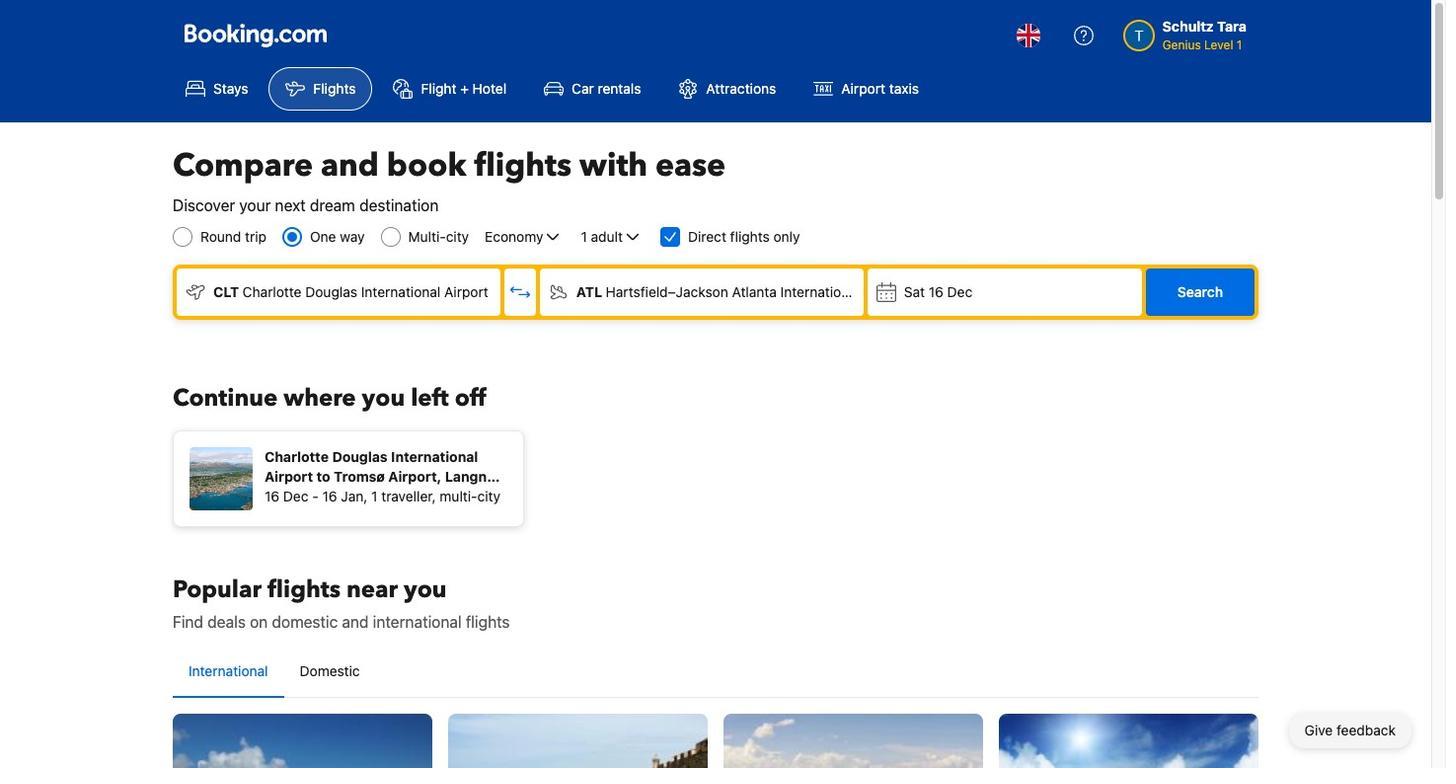 Task type: locate. For each thing, give the bounding box(es) containing it.
round
[[200, 228, 241, 245]]

city
[[446, 228, 469, 245], [478, 488, 501, 505]]

next
[[275, 197, 306, 214]]

flights
[[474, 144, 572, 188], [730, 228, 770, 245], [268, 574, 341, 606], [466, 613, 510, 631]]

domestic
[[300, 663, 360, 679]]

international down the only
[[781, 283, 860, 300]]

flights link
[[269, 67, 373, 111]]

you left the "left" at the left of page
[[362, 382, 405, 415]]

economy
[[485, 228, 544, 245]]

international down the multi-
[[361, 283, 441, 300]]

16 right -
[[322, 488, 337, 505]]

flights up economy
[[474, 144, 572, 188]]

sat 16 dec button
[[868, 269, 1143, 316]]

airport taxis
[[842, 80, 919, 97]]

dec
[[948, 283, 973, 300], [283, 488, 309, 505]]

destination
[[359, 197, 439, 214]]

1 horizontal spatial city
[[478, 488, 501, 505]]

and down near
[[342, 613, 369, 631]]

compare
[[173, 144, 313, 188]]

discover
[[173, 197, 235, 214]]

multi-
[[408, 228, 446, 245]]

16 right sat
[[929, 283, 944, 300]]

1 right "jan,"
[[371, 488, 378, 505]]

airport for atl hartsfield–jackson atlanta international airport
[[864, 283, 908, 300]]

way
[[340, 228, 365, 245]]

2 vertical spatial 1
[[371, 488, 378, 505]]

stays link
[[169, 67, 265, 111]]

flights up domestic at the bottom of page
[[268, 574, 341, 606]]

city left economy
[[446, 228, 469, 245]]

booking.com logo image
[[185, 23, 327, 47], [185, 23, 327, 47]]

0 horizontal spatial city
[[446, 228, 469, 245]]

sat
[[904, 283, 925, 300]]

flights
[[313, 80, 356, 97]]

1 horizontal spatial 1
[[581, 228, 587, 245]]

only
[[774, 228, 800, 245]]

off
[[455, 382, 486, 415]]

16 left -
[[265, 488, 280, 505]]

international down deals
[[189, 663, 268, 679]]

1 horizontal spatial dec
[[948, 283, 973, 300]]

1 horizontal spatial international
[[361, 283, 441, 300]]

give
[[1305, 722, 1333, 739]]

dec left -
[[283, 488, 309, 505]]

international
[[361, 283, 441, 300], [781, 283, 860, 300], [189, 663, 268, 679]]

sat 16 dec
[[904, 283, 973, 300]]

charlotte
[[243, 283, 302, 300]]

where
[[284, 382, 356, 415]]

16
[[929, 283, 944, 300], [265, 488, 280, 505], [322, 488, 337, 505]]

tab list
[[173, 646, 1259, 699]]

0 vertical spatial dec
[[948, 283, 973, 300]]

airport
[[842, 80, 886, 97], [444, 283, 489, 300], [864, 283, 908, 300]]

compare and book flights with ease discover your next dream destination
[[173, 144, 726, 214]]

1
[[1237, 38, 1243, 52], [581, 228, 587, 245], [371, 488, 378, 505]]

traveller,
[[381, 488, 436, 505]]

city right traveller,
[[478, 488, 501, 505]]

0 horizontal spatial 1
[[371, 488, 378, 505]]

flight + hotel
[[421, 80, 507, 97]]

2 horizontal spatial 1
[[1237, 38, 1243, 52]]

give feedback button
[[1289, 713, 1412, 749]]

on
[[250, 613, 268, 631]]

and
[[321, 144, 379, 188], [342, 613, 369, 631]]

1 vertical spatial and
[[342, 613, 369, 631]]

1 vertical spatial dec
[[283, 488, 309, 505]]

2 horizontal spatial international
[[781, 283, 860, 300]]

flights inside compare and book flights with ease discover your next dream destination
[[474, 144, 572, 188]]

0 horizontal spatial dec
[[283, 488, 309, 505]]

you
[[362, 382, 405, 415], [404, 574, 447, 606]]

0 vertical spatial 1
[[1237, 38, 1243, 52]]

and up the dream
[[321, 144, 379, 188]]

car
[[572, 80, 594, 97]]

flight
[[421, 80, 457, 97]]

1 down tara
[[1237, 38, 1243, 52]]

2 horizontal spatial 16
[[929, 283, 944, 300]]

16 dec - 16 jan, 1 traveller, multi-city
[[265, 488, 501, 505]]

international inside button
[[189, 663, 268, 679]]

you up international
[[404, 574, 447, 606]]

car rentals link
[[527, 67, 658, 111]]

dec right sat
[[948, 283, 973, 300]]

flights left the only
[[730, 228, 770, 245]]

airport for clt charlotte douglas international airport
[[444, 283, 489, 300]]

1 vertical spatial 1
[[581, 228, 587, 245]]

0 vertical spatial city
[[446, 228, 469, 245]]

0 horizontal spatial international
[[189, 663, 268, 679]]

0 vertical spatial and
[[321, 144, 379, 188]]

search button
[[1146, 269, 1255, 316]]

atl
[[577, 283, 603, 300]]

ease
[[656, 144, 726, 188]]

clt charlotte douglas international airport
[[213, 283, 489, 300]]

atlanta
[[732, 283, 777, 300]]

1 left adult
[[581, 228, 587, 245]]

with
[[580, 144, 648, 188]]

tara
[[1218, 18, 1247, 35]]

1 vertical spatial you
[[404, 574, 447, 606]]

continue
[[173, 382, 278, 415]]

rentals
[[598, 80, 641, 97]]

1 vertical spatial city
[[478, 488, 501, 505]]

0 vertical spatial you
[[362, 382, 405, 415]]



Task type: describe. For each thing, give the bounding box(es) containing it.
adult
[[591, 228, 623, 245]]

stays
[[213, 80, 248, 97]]

attractions
[[707, 80, 777, 97]]

1 adult button
[[579, 225, 645, 249]]

trip
[[245, 228, 267, 245]]

one way
[[310, 228, 365, 245]]

1 inside schultz tara genius level 1
[[1237, 38, 1243, 52]]

round trip
[[200, 228, 267, 245]]

feedback
[[1337, 722, 1396, 739]]

and inside popular flights near you find deals on domestic and international flights
[[342, 613, 369, 631]]

dream
[[310, 197, 355, 214]]

1 inside dropdown button
[[581, 228, 587, 245]]

1 adult
[[581, 228, 623, 245]]

clt
[[213, 283, 239, 300]]

search
[[1178, 283, 1224, 300]]

find
[[173, 613, 203, 631]]

schultz tara genius level 1
[[1163, 18, 1247, 52]]

hartsfield–jackson
[[606, 283, 729, 300]]

continue where you left off
[[173, 382, 486, 415]]

level
[[1205, 38, 1234, 52]]

popular
[[173, 574, 262, 606]]

schultz
[[1163, 18, 1214, 35]]

domestic button
[[284, 646, 376, 697]]

and inside compare and book flights with ease discover your next dream destination
[[321, 144, 379, 188]]

atl hartsfield–jackson atlanta international airport
[[577, 283, 908, 300]]

left
[[411, 382, 449, 415]]

tab list containing international
[[173, 646, 1259, 699]]

multi-city
[[408, 228, 469, 245]]

douglas
[[305, 283, 357, 300]]

your
[[239, 197, 271, 214]]

jan,
[[341, 488, 368, 505]]

airport taxis link
[[797, 67, 936, 111]]

domestic
[[272, 613, 338, 631]]

near
[[347, 574, 398, 606]]

book
[[387, 144, 467, 188]]

attractions link
[[662, 67, 793, 111]]

taxis
[[890, 80, 919, 97]]

direct flights only
[[688, 228, 800, 245]]

popular flights near you find deals on domestic and international flights
[[173, 574, 510, 631]]

multi-
[[440, 488, 478, 505]]

international for douglas
[[361, 283, 441, 300]]

hotel
[[473, 80, 507, 97]]

flight + hotel link
[[377, 67, 523, 111]]

dec inside dropdown button
[[948, 283, 973, 300]]

16 dec - 16 jan, 1 traveller, multi-city link
[[190, 435, 519, 511]]

1 horizontal spatial 16
[[322, 488, 337, 505]]

flights right international
[[466, 613, 510, 631]]

international
[[373, 613, 462, 631]]

direct
[[688, 228, 727, 245]]

genius
[[1163, 38, 1202, 52]]

0 horizontal spatial 16
[[265, 488, 280, 505]]

16 inside dropdown button
[[929, 283, 944, 300]]

car rentals
[[572, 80, 641, 97]]

deals
[[208, 613, 246, 631]]

+
[[460, 80, 469, 97]]

international button
[[173, 646, 284, 697]]

-
[[312, 488, 319, 505]]

international for atlanta
[[781, 283, 860, 300]]

give feedback
[[1305, 722, 1396, 739]]

you inside popular flights near you find deals on domestic and international flights
[[404, 574, 447, 606]]

one
[[310, 228, 336, 245]]



Task type: vqa. For each thing, say whether or not it's contained in the screenshot.
the Domestic button
yes



